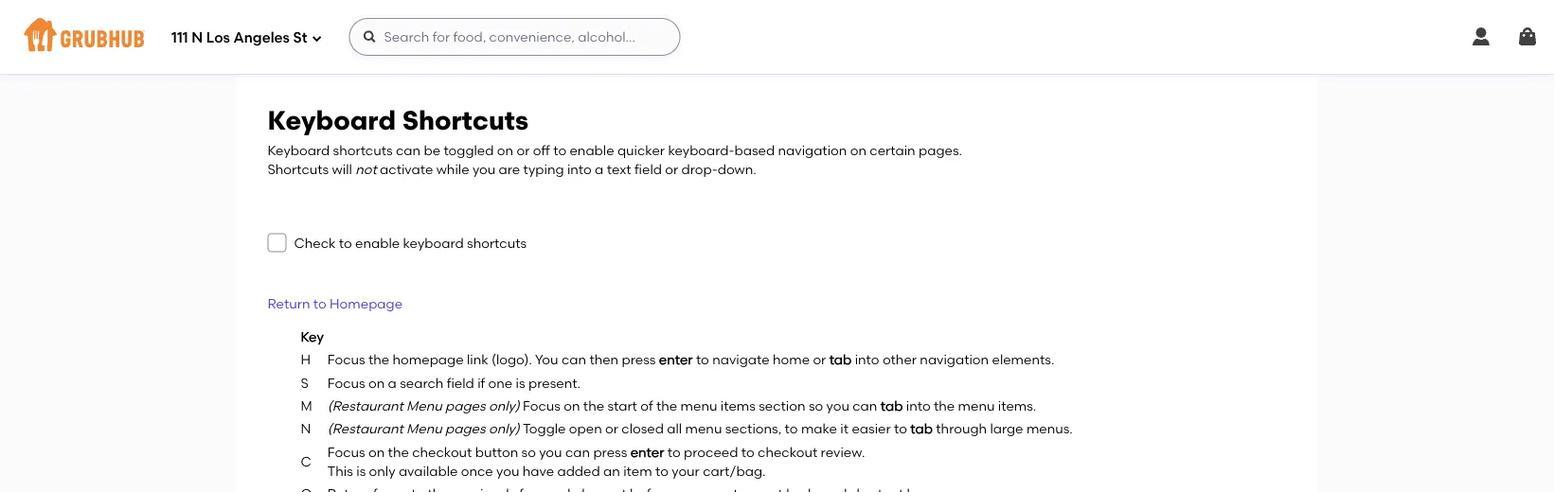 Task type: vqa. For each thing, say whether or not it's contained in the screenshot.
press
yes



Task type: describe. For each thing, give the bounding box(es) containing it.
have
[[523, 463, 554, 479]]

s
[[301, 375, 309, 391]]

to right 'check'
[[339, 235, 352, 251]]

you down "button"
[[496, 463, 519, 479]]

1 horizontal spatial shortcuts
[[402, 105, 529, 136]]

Search for food, convenience, alcohol... search field
[[349, 18, 681, 56]]

on left certain
[[850, 142, 867, 158]]

this
[[328, 463, 353, 479]]

link
[[467, 352, 488, 368]]

(restaurant for (restaurant menu pages only) focus on the start of the menu items section so you can tab into the menu items.
[[328, 398, 403, 414]]

elements.
[[992, 352, 1055, 368]]

navigate
[[712, 352, 770, 368]]

on inside "focus on the checkout button so you can press enter to proceed to checkout review. this is only available once you have added an item to your cart/bag."
[[368, 444, 385, 460]]

2 vertical spatial into
[[906, 398, 931, 414]]

easier
[[852, 421, 891, 437]]

enter for proceed
[[630, 444, 664, 460]]

press for then
[[622, 352, 656, 368]]

toggle
[[523, 421, 566, 437]]

your
[[672, 463, 700, 479]]

button
[[475, 444, 518, 460]]

(restaurant menu pages only) focus on the start of the menu items section so you can tab into the menu items.
[[328, 398, 1037, 414]]

1 horizontal spatial n
[[301, 421, 311, 437]]

shortcuts inside keyboard shortcuts keyboard shortcuts can be toggled on or off to enable quicker keyboard-based navigation on certain pages. shortcuts will not activate while you are typing into a text field or drop-down.
[[333, 142, 393, 158]]

focus on the checkout button so you can press enter to proceed to checkout review. this is only available once you have added an item to your cart/bag.
[[328, 444, 865, 479]]

start
[[608, 398, 637, 414]]

to down the 'section'
[[785, 421, 798, 437]]

not
[[355, 162, 377, 178]]

a inside keyboard shortcuts keyboard shortcuts can be toggled on or off to enable quicker keyboard-based navigation on certain pages. shortcuts will not activate while you are typing into a text field or drop-down.
[[595, 162, 604, 178]]

can right you on the left bottom of the page
[[562, 352, 586, 368]]

press for can
[[593, 444, 627, 460]]

if
[[477, 375, 485, 391]]

only) for toggle open or closed all menu sections, to make it easier to
[[489, 421, 520, 437]]

menu up proceed
[[685, 421, 722, 437]]

is inside "focus on the checkout button so you can press enter to proceed to checkout review. this is only available once you have added an item to your cart/bag."
[[356, 463, 366, 479]]

into inside keyboard shortcuts keyboard shortcuts can be toggled on or off to enable quicker keyboard-based navigation on certain pages. shortcuts will not activate while you are typing into a text field or drop-down.
[[567, 162, 592, 178]]

other
[[883, 352, 917, 368]]

items
[[721, 398, 756, 414]]

h
[[301, 352, 311, 368]]

open
[[569, 421, 602, 437]]

or left drop-
[[665, 162, 678, 178]]

pages for focus on the start of the menu items section so you can
[[445, 398, 486, 414]]

check
[[294, 235, 336, 251]]

1 vertical spatial field
[[447, 375, 474, 391]]

tab for you
[[881, 398, 903, 414]]

so inside "focus on the checkout button so you can press enter to proceed to checkout review. this is only available once you have added an item to your cart/bag."
[[521, 444, 536, 460]]

menu for toggle open or closed all menu sections, to make it easier to
[[406, 421, 442, 437]]

focus for homepage
[[328, 352, 365, 368]]

main navigation navigation
[[0, 0, 1554, 74]]

focus up toggle
[[523, 398, 561, 414]]

(logo).
[[492, 352, 532, 368]]

make
[[801, 421, 837, 437]]

cart/bag.
[[703, 463, 766, 479]]

review.
[[821, 444, 865, 460]]

can inside "focus on the checkout button so you can press enter to proceed to checkout review. this is only available once you have added an item to your cart/bag."
[[565, 444, 590, 460]]

present.
[[529, 375, 581, 391]]

on up open
[[564, 398, 580, 414]]

you
[[535, 352, 558, 368]]

items.
[[998, 398, 1037, 414]]

los
[[206, 29, 230, 47]]

to right easier in the bottom of the page
[[894, 421, 907, 437]]

home
[[773, 352, 810, 368]]

1 horizontal spatial svg image
[[1470, 26, 1493, 48]]

then
[[590, 352, 619, 368]]

0 horizontal spatial a
[[388, 375, 397, 391]]

to right the return
[[313, 296, 327, 312]]

all
[[667, 421, 682, 437]]

111
[[171, 29, 188, 47]]

st
[[293, 29, 307, 47]]

through
[[936, 421, 987, 437]]

the inside "focus on the checkout button so you can press enter to proceed to checkout review. this is only available once you have added an item to your cart/bag."
[[388, 444, 409, 460]]

n inside "navigation"
[[192, 29, 203, 47]]

or right home at the bottom
[[813, 352, 826, 368]]

focus on a search field if one is present.
[[328, 375, 581, 391]]

are
[[499, 162, 520, 178]]

typing
[[523, 162, 564, 178]]

0 horizontal spatial svg image
[[362, 29, 377, 45]]

111 n los angeles st
[[171, 29, 307, 47]]

section
[[759, 398, 806, 414]]

based
[[735, 142, 775, 158]]

menu up (restaurant menu pages only) toggle open or closed all menu sections, to make it easier to tab through large menus.
[[681, 398, 717, 414]]

keyboard shortcuts keyboard shortcuts can be toggled on or off to enable quicker keyboard-based navigation on certain pages. shortcuts will not activate while you are typing into a text field or drop-down.
[[268, 105, 962, 178]]

c
[[301, 454, 311, 470]]

to up cart/bag.
[[741, 444, 755, 460]]

keyboard-
[[668, 142, 735, 158]]

return to homepage link
[[268, 296, 403, 312]]

the right of
[[656, 398, 677, 414]]



Task type: locate. For each thing, give the bounding box(es) containing it.
0 vertical spatial keyboard
[[268, 105, 396, 136]]

menu up the available
[[406, 421, 442, 437]]

available
[[399, 463, 458, 479]]

it
[[840, 421, 849, 437]]

into down other
[[906, 398, 931, 414]]

the up open
[[583, 398, 604, 414]]

focus up "this"
[[328, 444, 365, 460]]

0 vertical spatial shortcuts
[[402, 105, 529, 136]]

n down m
[[301, 421, 311, 437]]

only) down one at the left of page
[[489, 398, 520, 414]]

1 (restaurant from the top
[[328, 398, 403, 414]]

can inside keyboard shortcuts keyboard shortcuts can be toggled on or off to enable quicker keyboard-based navigation on certain pages. shortcuts will not activate while you are typing into a text field or drop-down.
[[396, 142, 421, 158]]

1 vertical spatial enter
[[630, 444, 664, 460]]

toggled
[[444, 142, 494, 158]]

shortcuts
[[402, 105, 529, 136], [268, 162, 329, 178]]

into left other
[[855, 352, 880, 368]]

so up have
[[521, 444, 536, 460]]

only) for focus on the start of the menu items section so you can
[[489, 398, 520, 414]]

1 checkout from the left
[[412, 444, 472, 460]]

focus inside "focus on the checkout button so you can press enter to proceed to checkout review. this is only available once you have added an item to your cart/bag."
[[328, 444, 365, 460]]

1 only) from the top
[[489, 398, 520, 414]]

shortcuts left will
[[268, 162, 329, 178]]

1 vertical spatial press
[[593, 444, 627, 460]]

pages for toggle open or closed all menu sections, to make it easier to
[[445, 421, 486, 437]]

a left text
[[595, 162, 604, 178]]

focus the homepage link (logo). you can then press enter to navigate home or tab into other navigation elements.
[[328, 352, 1055, 368]]

0 horizontal spatial is
[[356, 463, 366, 479]]

1 horizontal spatial svg image
[[1516, 26, 1539, 48]]

one
[[488, 375, 513, 391]]

1 vertical spatial only)
[[489, 421, 520, 437]]

focus for the
[[328, 444, 365, 460]]

navigation right other
[[920, 352, 989, 368]]

1 vertical spatial shortcuts
[[268, 162, 329, 178]]

m
[[301, 398, 312, 414]]

return to homepage
[[268, 296, 403, 312]]

homepage
[[393, 352, 464, 368]]

0 vertical spatial enable
[[570, 142, 614, 158]]

keyboard
[[403, 235, 464, 251]]

svg image
[[1516, 26, 1539, 48], [362, 29, 377, 45]]

0 vertical spatial navigation
[[778, 142, 847, 158]]

only
[[369, 463, 395, 479]]

focus right s
[[328, 375, 365, 391]]

2 horizontal spatial into
[[906, 398, 931, 414]]

press
[[622, 352, 656, 368], [593, 444, 627, 460]]

press right then in the left bottom of the page
[[622, 352, 656, 368]]

n
[[192, 29, 203, 47], [301, 421, 311, 437]]

0 horizontal spatial checkout
[[412, 444, 472, 460]]

will
[[332, 162, 352, 178]]

keyboard
[[268, 105, 396, 136], [268, 142, 330, 158]]

1 horizontal spatial tab
[[881, 398, 903, 414]]

to
[[553, 142, 566, 158], [339, 235, 352, 251], [313, 296, 327, 312], [696, 352, 709, 368], [785, 421, 798, 437], [894, 421, 907, 437], [668, 444, 681, 460], [741, 444, 755, 460], [655, 463, 669, 479]]

tab right home at the bottom
[[829, 352, 852, 368]]

0 horizontal spatial so
[[521, 444, 536, 460]]

search
[[400, 375, 444, 391]]

2 horizontal spatial tab
[[911, 421, 933, 437]]

navigation inside keyboard shortcuts keyboard shortcuts can be toggled on or off to enable quicker keyboard-based navigation on certain pages. shortcuts will not activate while you are typing into a text field or drop-down.
[[778, 142, 847, 158]]

0 vertical spatial pages
[[445, 398, 486, 414]]

the up only
[[388, 444, 409, 460]]

0 horizontal spatial field
[[447, 375, 474, 391]]

off
[[533, 142, 550, 158]]

0 vertical spatial is
[[516, 375, 525, 391]]

1 horizontal spatial into
[[855, 352, 880, 368]]

to right the off
[[553, 142, 566, 158]]

press inside "focus on the checkout button so you can press enter to proceed to checkout review. this is only available once you have added an item to your cart/bag."
[[593, 444, 627, 460]]

shortcuts up not
[[333, 142, 393, 158]]

pages up "button"
[[445, 421, 486, 437]]

(restaurant up only
[[328, 421, 403, 437]]

0 horizontal spatial navigation
[[778, 142, 847, 158]]

tab up easier in the bottom of the page
[[881, 398, 903, 414]]

so up make
[[809, 398, 823, 414]]

can up added
[[565, 444, 590, 460]]

or left the off
[[517, 142, 530, 158]]

0 vertical spatial menu
[[406, 398, 442, 414]]

0 horizontal spatial svg image
[[311, 33, 322, 44]]

to inside keyboard shortcuts keyboard shortcuts can be toggled on or off to enable quicker keyboard-based navigation on certain pages. shortcuts will not activate while you are typing into a text field or drop-down.
[[553, 142, 566, 158]]

0 vertical spatial tab
[[829, 352, 852, 368]]

1 vertical spatial pages
[[445, 421, 486, 437]]

2 pages from the top
[[445, 421, 486, 437]]

angeles
[[233, 29, 290, 47]]

1 horizontal spatial a
[[595, 162, 604, 178]]

1 vertical spatial a
[[388, 375, 397, 391]]

focus for a
[[328, 375, 365, 391]]

homepage
[[330, 296, 403, 312]]

proceed
[[684, 444, 738, 460]]

enable left keyboard
[[355, 235, 400, 251]]

you up "it"
[[826, 398, 850, 414]]

menus.
[[1027, 421, 1073, 437]]

an
[[603, 463, 620, 479]]

(restaurant right m
[[328, 398, 403, 414]]

tab for easier
[[911, 421, 933, 437]]

sections,
[[725, 421, 782, 437]]

0 vertical spatial (restaurant
[[328, 398, 403, 414]]

(restaurant for (restaurant menu pages only) toggle open or closed all menu sections, to make it easier to tab through large menus.
[[328, 421, 403, 437]]

1 vertical spatial navigation
[[920, 352, 989, 368]]

once
[[461, 463, 493, 479]]

field left if
[[447, 375, 474, 391]]

2 checkout from the left
[[758, 444, 818, 460]]

0 vertical spatial only)
[[489, 398, 520, 414]]

into right typing
[[567, 162, 592, 178]]

pages
[[445, 398, 486, 414], [445, 421, 486, 437]]

1 vertical spatial into
[[855, 352, 880, 368]]

you down toggled
[[473, 162, 496, 178]]

0 vertical spatial into
[[567, 162, 592, 178]]

0 vertical spatial shortcuts
[[333, 142, 393, 158]]

enter for navigate
[[659, 352, 693, 368]]

on up only
[[368, 444, 385, 460]]

2 only) from the top
[[489, 421, 520, 437]]

1 horizontal spatial field
[[635, 162, 662, 178]]

1 vertical spatial (restaurant
[[328, 421, 403, 437]]

can
[[396, 142, 421, 158], [562, 352, 586, 368], [853, 398, 877, 414], [565, 444, 590, 460]]

0 vertical spatial a
[[595, 162, 604, 178]]

field
[[635, 162, 662, 178], [447, 375, 474, 391]]

0 horizontal spatial into
[[567, 162, 592, 178]]

0 vertical spatial so
[[809, 398, 823, 414]]

drop-
[[682, 162, 718, 178]]

of
[[640, 398, 653, 414]]

1 horizontal spatial shortcuts
[[467, 235, 527, 251]]

into
[[567, 162, 592, 178], [855, 352, 880, 368], [906, 398, 931, 414]]

a left search
[[388, 375, 397, 391]]

1 pages from the top
[[445, 398, 486, 414]]

so
[[809, 398, 823, 414], [521, 444, 536, 460]]

enable inside keyboard shortcuts keyboard shortcuts can be toggled on or off to enable quicker keyboard-based navigation on certain pages. shortcuts will not activate while you are typing into a text field or drop-down.
[[570, 142, 614, 158]]

be
[[424, 142, 440, 158]]

1 keyboard from the top
[[268, 105, 396, 136]]

0 horizontal spatial n
[[192, 29, 203, 47]]

1 vertical spatial tab
[[881, 398, 903, 414]]

checkout up the available
[[412, 444, 472, 460]]

0 vertical spatial press
[[622, 352, 656, 368]]

enable up text
[[570, 142, 614, 158]]

1 vertical spatial is
[[356, 463, 366, 479]]

1 menu from the top
[[406, 398, 442, 414]]

svg image
[[1470, 26, 1493, 48], [311, 33, 322, 44]]

or down start at left bottom
[[605, 421, 618, 437]]

enable
[[570, 142, 614, 158], [355, 235, 400, 251]]

1 horizontal spatial checkout
[[758, 444, 818, 460]]

added
[[557, 463, 600, 479]]

0 horizontal spatial shortcuts
[[268, 162, 329, 178]]

2 keyboard from the top
[[268, 142, 330, 158]]

menu up through
[[958, 398, 995, 414]]

0 vertical spatial field
[[635, 162, 662, 178]]

0 horizontal spatial shortcuts
[[333, 142, 393, 158]]

text
[[607, 162, 631, 178]]

1 vertical spatial so
[[521, 444, 536, 460]]

a
[[595, 162, 604, 178], [388, 375, 397, 391]]

pages down the focus on a search field if one is present.
[[445, 398, 486, 414]]

to left the 'your'
[[655, 463, 669, 479]]

0 horizontal spatial tab
[[829, 352, 852, 368]]

navigation
[[778, 142, 847, 158], [920, 352, 989, 368]]

press up an on the left
[[593, 444, 627, 460]]

1 vertical spatial n
[[301, 421, 311, 437]]

activate
[[380, 162, 433, 178]]

the
[[368, 352, 389, 368], [583, 398, 604, 414], [656, 398, 677, 414], [934, 398, 955, 414], [388, 444, 409, 460]]

you up have
[[539, 444, 562, 460]]

menu
[[406, 398, 442, 414], [406, 421, 442, 437]]

keyboard up 'check'
[[268, 142, 330, 158]]

1 horizontal spatial navigation
[[920, 352, 989, 368]]

focus right 'h'
[[328, 352, 365, 368]]

can up activate
[[396, 142, 421, 158]]

1 vertical spatial enable
[[355, 235, 400, 251]]

is right "this"
[[356, 463, 366, 479]]

1 horizontal spatial so
[[809, 398, 823, 414]]

closed
[[622, 421, 664, 437]]

1 vertical spatial shortcuts
[[467, 235, 527, 251]]

quicker
[[617, 142, 665, 158]]

menu down search
[[406, 398, 442, 414]]

down.
[[718, 162, 757, 178]]

(restaurant
[[328, 398, 403, 414], [328, 421, 403, 437]]

key
[[301, 329, 324, 345]]

can up easier in the bottom of the page
[[853, 398, 877, 414]]

0 vertical spatial n
[[192, 29, 203, 47]]

to left navigate
[[696, 352, 709, 368]]

checkout down make
[[758, 444, 818, 460]]

shortcuts right keyboard
[[467, 235, 527, 251]]

check to enable keyboard shortcuts
[[294, 235, 527, 251]]

on up are
[[497, 142, 513, 158]]

1 vertical spatial keyboard
[[268, 142, 330, 158]]

you inside keyboard shortcuts keyboard shortcuts can be toggled on or off to enable quicker keyboard-based navigation on certain pages. shortcuts will not activate while you are typing into a text field or drop-down.
[[473, 162, 496, 178]]

certain
[[870, 142, 916, 158]]

enter up 'item'
[[630, 444, 664, 460]]

field down quicker
[[635, 162, 662, 178]]

navigation right based
[[778, 142, 847, 158]]

enter
[[659, 352, 693, 368], [630, 444, 664, 460]]

tab left through
[[911, 421, 933, 437]]

you
[[473, 162, 496, 178], [826, 398, 850, 414], [539, 444, 562, 460], [496, 463, 519, 479]]

shortcuts up toggled
[[402, 105, 529, 136]]

keyboard up will
[[268, 105, 396, 136]]

1 vertical spatial menu
[[406, 421, 442, 437]]

pages.
[[919, 142, 962, 158]]

shortcuts
[[333, 142, 393, 158], [467, 235, 527, 251]]

only) up "button"
[[489, 421, 520, 437]]

the left homepage on the left bottom of the page
[[368, 352, 389, 368]]

menu for focus on the start of the menu items section so you can
[[406, 398, 442, 414]]

2 vertical spatial tab
[[911, 421, 933, 437]]

is right one at the left of page
[[516, 375, 525, 391]]

or
[[517, 142, 530, 158], [665, 162, 678, 178], [813, 352, 826, 368], [605, 421, 618, 437]]

2 (restaurant from the top
[[328, 421, 403, 437]]

1 horizontal spatial is
[[516, 375, 525, 391]]

item
[[623, 463, 652, 479]]

while
[[436, 162, 469, 178]]

on left search
[[368, 375, 385, 391]]

on
[[497, 142, 513, 158], [850, 142, 867, 158], [368, 375, 385, 391], [564, 398, 580, 414], [368, 444, 385, 460]]

the up through
[[934, 398, 955, 414]]

menu
[[681, 398, 717, 414], [958, 398, 995, 414], [685, 421, 722, 437]]

field inside keyboard shortcuts keyboard shortcuts can be toggled on or off to enable quicker keyboard-based navigation on certain pages. shortcuts will not activate while you are typing into a text field or drop-down.
[[635, 162, 662, 178]]

only)
[[489, 398, 520, 414], [489, 421, 520, 437]]

tab
[[829, 352, 852, 368], [881, 398, 903, 414], [911, 421, 933, 437]]

0 horizontal spatial enable
[[355, 235, 400, 251]]

large
[[990, 421, 1023, 437]]

to up the 'your'
[[668, 444, 681, 460]]

return
[[268, 296, 310, 312]]

enter inside "focus on the checkout button so you can press enter to proceed to checkout review. this is only available once you have added an item to your cart/bag."
[[630, 444, 664, 460]]

2 menu from the top
[[406, 421, 442, 437]]

n right 111
[[192, 29, 203, 47]]

enter up (restaurant menu pages only) focus on the start of the menu items section so you can tab into the menu items. at the bottom of page
[[659, 352, 693, 368]]

checkout
[[412, 444, 472, 460], [758, 444, 818, 460]]

0 vertical spatial enter
[[659, 352, 693, 368]]

1 horizontal spatial enable
[[570, 142, 614, 158]]

(restaurant menu pages only) toggle open or closed all menu sections, to make it easier to tab through large menus.
[[328, 421, 1073, 437]]



